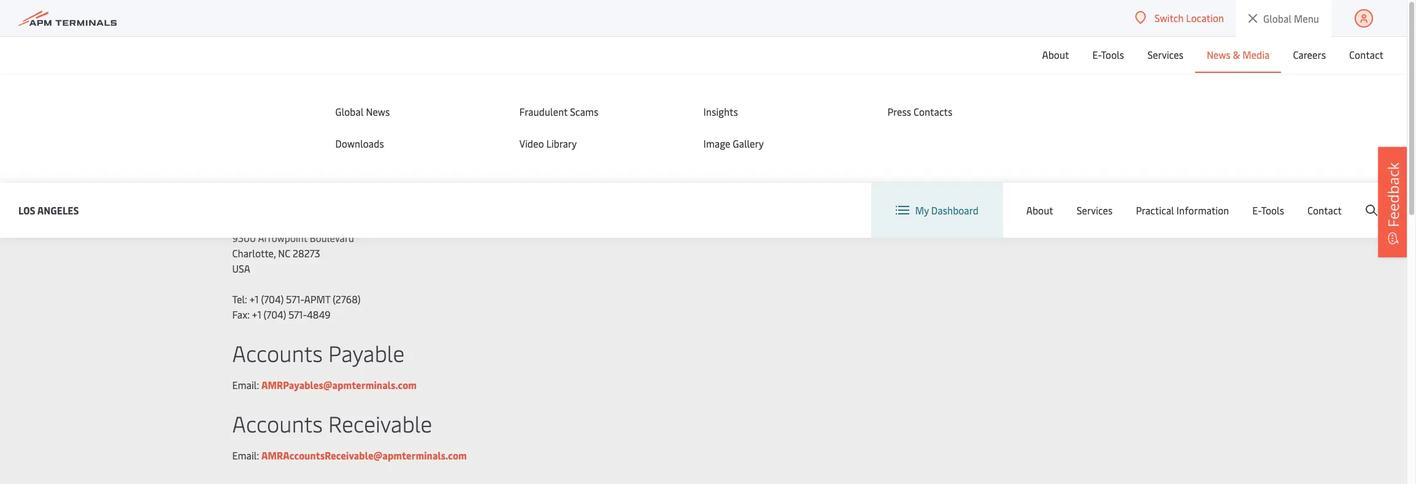 Task type: vqa. For each thing, say whether or not it's contained in the screenshot.
the right "US"
yes



Task type: describe. For each thing, give the bounding box(es) containing it.
0 vertical spatial (704)
[[261, 293, 284, 306]]

9300
[[232, 231, 256, 245]]

image gallery link
[[704, 137, 863, 150]]

0 vertical spatial 571-
[[286, 293, 304, 306]]

amraccountsreceivable@apmterminals.com link
[[261, 449, 467, 463]]

los angeles
[[18, 203, 79, 217]]

library
[[546, 137, 577, 150]]

video library
[[520, 137, 577, 150]]

email: for email: amrpayables@apmterminals.com
[[232, 379, 259, 392]]

1 vertical spatial us
[[232, 136, 275, 185]]

my
[[916, 204, 929, 217]]

global news
[[335, 105, 390, 118]]

amrpayables@apmterminals.com
[[261, 379, 417, 392]]

feedback button
[[1378, 147, 1409, 258]]

0 vertical spatial +1
[[250, 293, 259, 306]]

apmt
[[304, 293, 330, 306]]

fraudulent scams link
[[520, 105, 679, 118]]

global news link
[[335, 105, 495, 118]]

switch
[[1155, 11, 1184, 25]]

tel: +1 (704) 571-apmt (2768) fax: +1 (704) 571-4849
[[232, 293, 361, 322]]

amrpayables@apmterminals.com link
[[261, 379, 417, 392]]

contact for contact dropdown button on the top
[[1350, 48, 1384, 61]]

press contacts link
[[888, 105, 1047, 118]]

fraudulent scams
[[520, 105, 599, 118]]

accounts for accounts payable
[[232, 338, 323, 368]]

location
[[1186, 11, 1224, 25]]

charlotte,
[[232, 247, 276, 260]]

nc
[[278, 247, 290, 260]]

0 horizontal spatial office
[[338, 98, 361, 109]]

news inside popup button
[[1207, 48, 1231, 61]]

downloads link
[[335, 137, 495, 150]]

services button
[[1077, 183, 1113, 238]]

los angeles link
[[18, 203, 79, 218]]

accounts payable
[[232, 338, 405, 368]]

my dashboard
[[916, 204, 979, 217]]

9300 arrowpoint boulevard charlotte, nc 28273 usa
[[232, 231, 354, 276]]

&
[[1233, 48, 1241, 61]]

downloads
[[335, 137, 384, 150]]

contacts
[[914, 105, 953, 118]]

contact button
[[1308, 183, 1342, 238]]

video library link
[[520, 137, 679, 150]]

insights
[[704, 105, 738, 118]]

1 vertical spatial us regional office
[[232, 136, 523, 185]]

news & media button
[[1207, 36, 1270, 73]]

amraccountsreceivable@apmterminals.com
[[261, 449, 467, 463]]

angeles
[[37, 203, 79, 217]]

image gallery
[[704, 137, 764, 150]]

insights link
[[704, 105, 863, 118]]



Task type: locate. For each thing, give the bounding box(es) containing it.
arrowpoint
[[258, 231, 307, 245]]

us
[[290, 98, 300, 109], [232, 136, 275, 185]]

media
[[1243, 48, 1270, 61]]

accounts down tel: +1 (704) 571-apmt (2768) fax: +1 (704) 571-4849
[[232, 338, 323, 368]]

1 vertical spatial contact
[[1308, 204, 1342, 217]]

1 vertical spatial 571-
[[289, 308, 307, 322]]

0 vertical spatial accounts
[[232, 338, 323, 368]]

video
[[520, 137, 544, 150]]

global up downloads
[[335, 105, 364, 118]]

boulevard
[[310, 231, 354, 245]]

regional up downloads
[[302, 98, 336, 109]]

contact button
[[1350, 36, 1384, 73]]

0 vertical spatial news
[[1207, 48, 1231, 61]]

1 email: from the top
[[232, 379, 259, 392]]

+1
[[250, 293, 259, 306], [252, 308, 261, 322]]

switch location
[[1155, 11, 1224, 25]]

571- down apmt
[[289, 308, 307, 322]]

services
[[1077, 204, 1113, 217]]

1 horizontal spatial office
[[429, 136, 523, 185]]

tel:
[[232, 293, 247, 306]]

1 vertical spatial accounts
[[232, 409, 323, 439]]

feedback
[[1383, 163, 1404, 228]]

us regional office down global news
[[232, 136, 523, 185]]

1 vertical spatial global
[[335, 105, 364, 118]]

0 horizontal spatial contact
[[1308, 204, 1342, 217]]

global menu button
[[1237, 0, 1332, 37]]

image
[[704, 137, 731, 150]]

1 vertical spatial (704)
[[264, 308, 286, 322]]

0 horizontal spatial global
[[335, 105, 364, 118]]

1 horizontal spatial global
[[1264, 12, 1292, 25]]

receivable
[[328, 409, 432, 439]]

accounts
[[232, 338, 323, 368], [232, 409, 323, 439]]

accounts for accounts receivable
[[232, 409, 323, 439]]

us regional office
[[290, 98, 361, 109], [232, 136, 523, 185]]

contact
[[1350, 48, 1384, 61], [1308, 204, 1342, 217]]

press
[[888, 105, 911, 118]]

email: amraccountsreceivable@apmterminals.com
[[232, 449, 467, 463]]

(704)
[[261, 293, 284, 306], [264, 308, 286, 322]]

news left &
[[1207, 48, 1231, 61]]

contact for contact popup button in the top of the page
[[1308, 204, 1342, 217]]

fraudulent
[[520, 105, 568, 118]]

regional down global news
[[284, 136, 420, 185]]

scams
[[570, 105, 599, 118]]

global for global news
[[335, 105, 364, 118]]

0 horizontal spatial us
[[232, 136, 275, 185]]

2 email: from the top
[[232, 449, 259, 463]]

4849
[[307, 308, 331, 322]]

switch location button
[[1135, 11, 1224, 25]]

global left menu at right
[[1264, 12, 1292, 25]]

+1 right fax:
[[252, 308, 261, 322]]

1 horizontal spatial us
[[290, 98, 300, 109]]

1 horizontal spatial contact
[[1350, 48, 1384, 61]]

1 vertical spatial +1
[[252, 308, 261, 322]]

fax:
[[232, 308, 250, 322]]

news up downloads
[[366, 105, 390, 118]]

1 vertical spatial news
[[366, 105, 390, 118]]

571-
[[286, 293, 304, 306], [289, 308, 307, 322]]

0 vertical spatial global
[[1264, 12, 1292, 25]]

global
[[1264, 12, 1292, 25], [335, 105, 364, 118]]

global for global menu
[[1264, 12, 1292, 25]]

(704) right fax:
[[264, 308, 286, 322]]

1 vertical spatial regional
[[284, 136, 420, 185]]

press contacts
[[888, 105, 953, 118]]

0 vertical spatial us
[[290, 98, 300, 109]]

1 accounts from the top
[[232, 338, 323, 368]]

payable
[[328, 338, 405, 368]]

1 vertical spatial email:
[[232, 449, 259, 463]]

1 horizontal spatial news
[[1207, 48, 1231, 61]]

571- down 9300 arrowpoint boulevard charlotte, nc 28273 usa
[[286, 293, 304, 306]]

(2768)
[[333, 293, 361, 306]]

regional
[[302, 98, 336, 109], [284, 136, 420, 185]]

office
[[338, 98, 361, 109], [429, 136, 523, 185]]

0 vertical spatial email:
[[232, 379, 259, 392]]

0 vertical spatial office
[[338, 98, 361, 109]]

global menu
[[1264, 12, 1319, 25]]

usa
[[232, 262, 250, 276]]

(704) right tel:
[[261, 293, 284, 306]]

email: for email: amraccountsreceivable@apmterminals.com
[[232, 449, 259, 463]]

news & media
[[1207, 48, 1270, 61]]

+1 right tel:
[[250, 293, 259, 306]]

2 accounts from the top
[[232, 409, 323, 439]]

0 horizontal spatial news
[[366, 105, 390, 118]]

us regional office up downloads
[[290, 98, 361, 109]]

news
[[1207, 48, 1231, 61], [366, 105, 390, 118]]

dashboard
[[931, 204, 979, 217]]

los
[[18, 203, 35, 217]]

accounts down email: amrpayables@apmterminals.com
[[232, 409, 323, 439]]

accounts receivable
[[232, 409, 432, 439]]

0 vertical spatial us regional office
[[290, 98, 361, 109]]

my dashboard button
[[896, 183, 979, 238]]

28273
[[293, 247, 320, 260]]

email:
[[232, 379, 259, 392], [232, 449, 259, 463]]

1 vertical spatial office
[[429, 136, 523, 185]]

0 vertical spatial regional
[[302, 98, 336, 109]]

0 vertical spatial contact
[[1350, 48, 1384, 61]]

gallery
[[733, 137, 764, 150]]

menu
[[1294, 12, 1319, 25]]

email: amrpayables@apmterminals.com
[[232, 379, 417, 392]]

global inside button
[[1264, 12, 1292, 25]]



